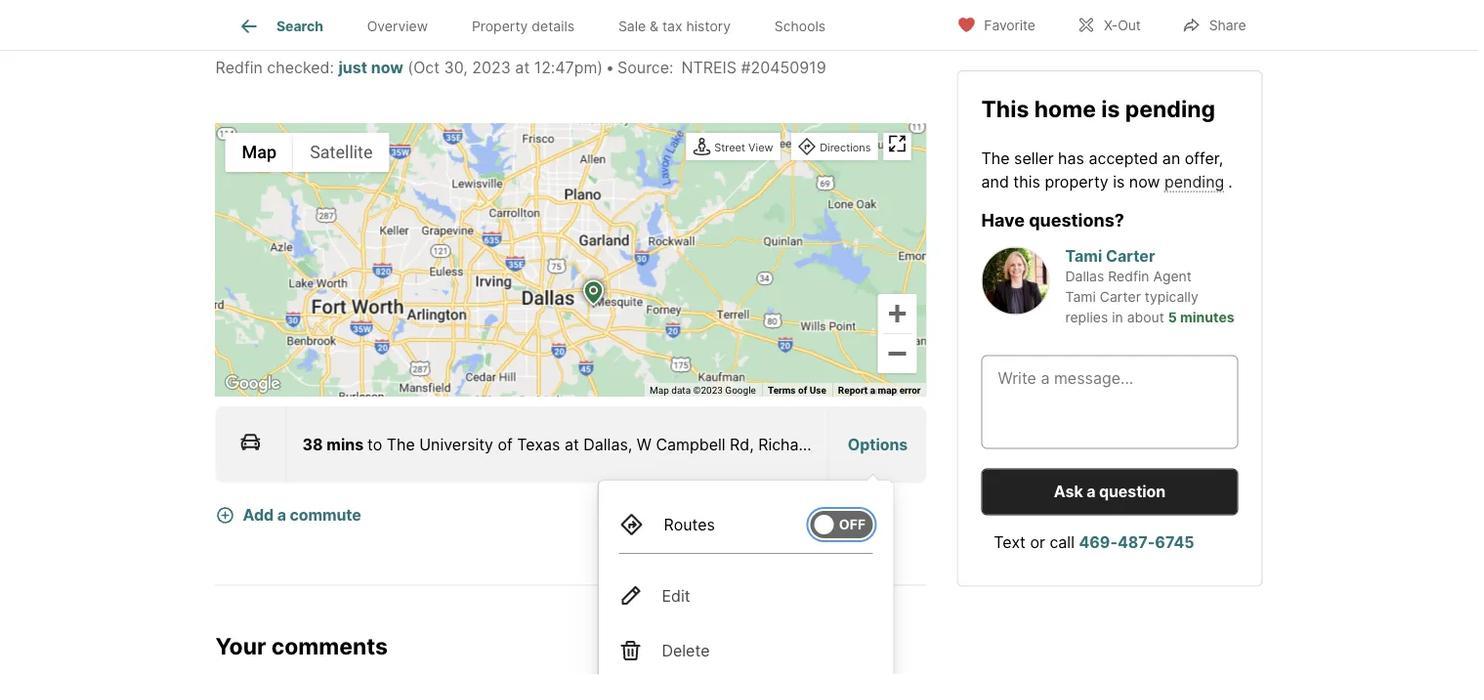 Task type: locate. For each thing, give the bounding box(es) containing it.
5 minutes
[[1169, 309, 1235, 326]]

2 tami from the top
[[1066, 289, 1097, 305]]

2 horizontal spatial a
[[1087, 482, 1096, 501]]

map
[[242, 142, 277, 163], [650, 384, 669, 396]]

6745
[[1156, 533, 1195, 552]]

of
[[799, 384, 808, 396], [498, 435, 513, 454]]

view
[[749, 141, 774, 154]]

search link
[[237, 15, 323, 38]]

pending up an
[[1126, 95, 1216, 122]]

source:
[[618, 57, 674, 76]]

1 vertical spatial the
[[387, 435, 415, 454]]

None checkbox
[[811, 511, 873, 538]]

tab list
[[216, 0, 864, 50]]

map inside map popup button
[[242, 142, 277, 163]]

1 horizontal spatial the
[[982, 148, 1010, 167]]

menu bar
[[225, 133, 390, 172]]

redfin down tami carter link
[[1109, 268, 1150, 285]]

have questions?
[[982, 209, 1125, 230]]

terms of use link
[[768, 384, 827, 396]]

map data ©2023 google
[[650, 384, 756, 396]]

the inside the seller has accepted an offer, and this property is now
[[982, 148, 1010, 167]]

redfin
[[216, 57, 263, 76], [1109, 268, 1150, 285]]

1 horizontal spatial map
[[650, 384, 669, 396]]

ntreis
[[682, 57, 737, 76]]

now right "just"
[[371, 57, 404, 76]]

1 horizontal spatial of
[[799, 384, 808, 396]]

delete button
[[619, 623, 873, 675]]

at right 2023
[[515, 57, 530, 76]]

carter up agent
[[1106, 247, 1156, 266]]

1 vertical spatial tami
[[1066, 289, 1097, 305]]

map left data
[[650, 384, 669, 396]]

agent
[[1154, 268, 1192, 285]]

0 horizontal spatial now
[[371, 57, 404, 76]]

street
[[715, 141, 746, 154]]

0 horizontal spatial the
[[387, 435, 415, 454]]

an
[[1163, 148, 1181, 167]]

30,
[[444, 57, 468, 76]]

0 horizontal spatial map
[[242, 142, 277, 163]]

commute
[[290, 506, 361, 525]]

the right to on the bottom left
[[387, 435, 415, 454]]

sale & tax history tab
[[597, 3, 753, 50]]

satellite button
[[293, 133, 390, 172]]

0 vertical spatial of
[[799, 384, 808, 396]]

0 horizontal spatial of
[[498, 435, 513, 454]]

0 vertical spatial tami
[[1066, 247, 1103, 266]]

0 vertical spatial is
[[1102, 95, 1121, 122]]

richardson,
[[759, 435, 845, 454]]

add a commute
[[243, 506, 361, 525]]

google image
[[220, 371, 285, 397]]

edit button
[[619, 569, 873, 623]]

map left satellite popup button
[[242, 142, 277, 163]]

accepted
[[1089, 148, 1159, 167]]

tab list containing search
[[216, 0, 864, 50]]

.
[[1229, 172, 1233, 191]]

1 vertical spatial of
[[498, 435, 513, 454]]

details
[[532, 18, 575, 34]]

at right the texas at the left bottom
[[565, 435, 579, 454]]

0 vertical spatial the
[[982, 148, 1010, 167]]

history
[[687, 18, 731, 34]]

the up and
[[982, 148, 1010, 167]]

1 vertical spatial a
[[1087, 482, 1096, 501]]

0 horizontal spatial a
[[277, 506, 286, 525]]

carter inside the tami carter typically replies in about
[[1100, 289, 1142, 305]]

redfin checked: just now (oct 30, 2023 at 12:47pm) • source: ntreis # 20450919
[[216, 57, 827, 76]]

contact:
[[216, 18, 279, 37]]

a for ask
[[1087, 482, 1096, 501]]

817-
[[283, 18, 316, 37]]

tx,
[[850, 435, 874, 454]]

your comments
[[216, 633, 388, 660]]

0 vertical spatial map
[[242, 142, 277, 163]]

1 vertical spatial map
[[650, 384, 669, 396]]

share button
[[1166, 4, 1263, 44]]

carter up in
[[1100, 289, 1142, 305]]

data
[[672, 384, 691, 396]]

0 vertical spatial a
[[871, 384, 876, 396]]

x-
[[1104, 17, 1118, 34]]

dallas
[[1066, 268, 1105, 285]]

a right the ask
[[1087, 482, 1096, 501]]

favorite
[[985, 17, 1036, 34]]

delete
[[662, 641, 710, 660]]

1 vertical spatial pending
[[1165, 172, 1225, 191]]

about
[[1128, 309, 1165, 326]]

just now link
[[339, 57, 404, 76], [339, 57, 404, 76]]

1 horizontal spatial a
[[871, 384, 876, 396]]

to
[[367, 435, 382, 454]]

1 vertical spatial at
[[565, 435, 579, 454]]

redfin down contact:
[[216, 57, 263, 76]]

tami inside tami carter dallas redfin agent
[[1066, 247, 1103, 266]]

pending
[[1126, 95, 1216, 122], [1165, 172, 1225, 191]]

1 horizontal spatial now
[[1130, 172, 1161, 191]]

offer,
[[1185, 148, 1224, 167]]

carter
[[1106, 247, 1156, 266], [1100, 289, 1142, 305]]

is
[[1102, 95, 1121, 122], [1114, 172, 1125, 191]]

replies
[[1066, 309, 1109, 326]]

a for add
[[277, 506, 286, 525]]

1 vertical spatial carter
[[1100, 289, 1142, 305]]

of left the texas at the left bottom
[[498, 435, 513, 454]]

of left use at the bottom of page
[[799, 384, 808, 396]]

0 horizontal spatial redfin
[[216, 57, 263, 76]]

0 vertical spatial at
[[515, 57, 530, 76]]

1 horizontal spatial at
[[565, 435, 579, 454]]

0 vertical spatial redfin
[[216, 57, 263, 76]]

typically
[[1145, 289, 1199, 305]]

sale & tax history
[[619, 18, 731, 34]]

now down the 'accepted'
[[1130, 172, 1161, 191]]

use
[[810, 384, 827, 396]]

1 horizontal spatial redfin
[[1109, 268, 1150, 285]]

0 vertical spatial carter
[[1106, 247, 1156, 266]]

in
[[1113, 309, 1124, 326]]

schools tab
[[753, 3, 848, 50]]

carter for tami carter typically replies in about
[[1100, 289, 1142, 305]]

1 vertical spatial redfin
[[1109, 268, 1150, 285]]

1 vertical spatial now
[[1130, 172, 1161, 191]]

or
[[1031, 533, 1046, 552]]

your
[[216, 633, 266, 660]]

directions button
[[794, 135, 876, 161]]

0 vertical spatial pending
[[1126, 95, 1216, 122]]

tami inside the tami carter typically replies in about
[[1066, 289, 1097, 305]]

is down the 'accepted'
[[1114, 172, 1125, 191]]

1 vertical spatial is
[[1114, 172, 1125, 191]]

1 tami from the top
[[1066, 247, 1103, 266]]

783-
[[316, 18, 351, 37]]

a left map
[[871, 384, 876, 396]]

menu bar containing map
[[225, 133, 390, 172]]

carter inside tami carter dallas redfin agent
[[1106, 247, 1156, 266]]

tax
[[663, 18, 683, 34]]

pending .
[[1165, 172, 1233, 191]]

is right home
[[1102, 95, 1121, 122]]

tami for tami carter dallas redfin agent
[[1066, 247, 1103, 266]]

a right add
[[277, 506, 286, 525]]

and
[[982, 172, 1010, 191]]

2 vertical spatial a
[[277, 506, 286, 525]]

terms of use
[[768, 384, 827, 396]]

tami down dallas
[[1066, 289, 1097, 305]]

just
[[339, 57, 367, 76]]

add
[[243, 506, 274, 525]]

0 horizontal spatial at
[[515, 57, 530, 76]]

tami carter typically replies in about
[[1066, 289, 1199, 326]]

now inside the seller has accepted an offer, and this property is now
[[1130, 172, 1161, 191]]

tami up dallas
[[1066, 247, 1103, 266]]

property
[[472, 18, 528, 34]]

carter for tami carter dallas redfin agent
[[1106, 247, 1156, 266]]

map
[[878, 384, 897, 396]]

pending down offer,
[[1165, 172, 1225, 191]]

20450919
[[751, 57, 827, 76]]

terms
[[768, 384, 796, 396]]

469-487-6745 link
[[1080, 533, 1195, 552]]

at
[[515, 57, 530, 76], [565, 435, 579, 454]]



Task type: describe. For each thing, give the bounding box(es) containing it.
is inside the seller has accepted an offer, and this property is now
[[1114, 172, 1125, 191]]

street view button
[[688, 135, 779, 161]]

schools
[[775, 18, 826, 34]]

pending link
[[1165, 172, 1225, 191]]

(oct
[[408, 57, 440, 76]]

map for map data ©2023 google
[[650, 384, 669, 396]]

street view
[[715, 141, 774, 154]]

home
[[1035, 95, 1097, 122]]

map for map
[[242, 142, 277, 163]]

contact: 817-783-4605
[[216, 18, 390, 37]]

text or call 469-487-6745
[[994, 533, 1195, 552]]

map region
[[215, 0, 965, 645]]

at for dallas,
[[565, 435, 579, 454]]

comments
[[271, 633, 388, 660]]

report
[[839, 384, 868, 396]]

rd,
[[730, 435, 754, 454]]

checked:
[[267, 57, 334, 76]]

4605
[[351, 18, 390, 37]]

tami carter link
[[1066, 247, 1156, 266]]

map button
[[225, 133, 293, 172]]

•
[[606, 57, 615, 76]]

google
[[726, 384, 756, 396]]

mins
[[327, 435, 364, 454]]

487-
[[1118, 533, 1156, 552]]

property
[[1045, 172, 1109, 191]]

off
[[839, 516, 866, 533]]

this home is pending
[[982, 95, 1216, 122]]

38
[[303, 435, 323, 454]]

out
[[1118, 17, 1141, 34]]

&
[[650, 18, 659, 34]]

a for report
[[871, 384, 876, 396]]

5
[[1169, 309, 1178, 326]]

#
[[741, 57, 751, 76]]

12:47pm)
[[534, 57, 603, 76]]

at for 12:47pm)
[[515, 57, 530, 76]]

this
[[982, 95, 1030, 122]]

search
[[277, 18, 323, 34]]

call
[[1050, 533, 1075, 552]]

campbell
[[656, 435, 726, 454]]

Write a message... text field
[[998, 367, 1222, 437]]

redfin inside tami carter dallas redfin agent
[[1109, 268, 1150, 285]]

ask a question button
[[982, 468, 1239, 515]]

satellite
[[310, 142, 373, 163]]

dallas redfin agenttami carter image
[[982, 247, 1050, 315]]

overview
[[367, 18, 428, 34]]

tami carter dallas redfin agent
[[1066, 247, 1192, 285]]

error
[[900, 384, 921, 396]]

©2023
[[694, 384, 723, 396]]

0 vertical spatial now
[[371, 57, 404, 76]]

university
[[420, 435, 494, 454]]

dallas,
[[584, 435, 633, 454]]

have
[[982, 209, 1025, 230]]

w
[[637, 435, 652, 454]]

favorite button
[[941, 4, 1053, 44]]

report a map error link
[[839, 384, 921, 396]]

the seller has accepted an offer, and this property is now
[[982, 148, 1224, 191]]

edit
[[662, 586, 691, 605]]

options
[[848, 435, 908, 454]]

text
[[994, 533, 1026, 552]]

usa
[[879, 435, 911, 454]]

add a commute button
[[216, 493, 393, 538]]

this
[[1014, 172, 1041, 191]]

questions?
[[1029, 209, 1125, 230]]

x-out button
[[1060, 4, 1158, 44]]

routes
[[664, 515, 715, 534]]

share
[[1210, 17, 1247, 34]]

property details
[[472, 18, 575, 34]]

overview tab
[[345, 3, 450, 50]]

sale
[[619, 18, 646, 34]]

directions
[[820, 141, 871, 154]]

property details tab
[[450, 3, 597, 50]]

tami for tami carter typically replies in about
[[1066, 289, 1097, 305]]

38 mins to the university of texas at dallas, w campbell rd, richardson, tx, usa
[[303, 435, 911, 454]]

texas
[[517, 435, 561, 454]]



Task type: vqa. For each thing, say whether or not it's contained in the screenshot.
the right at
yes



